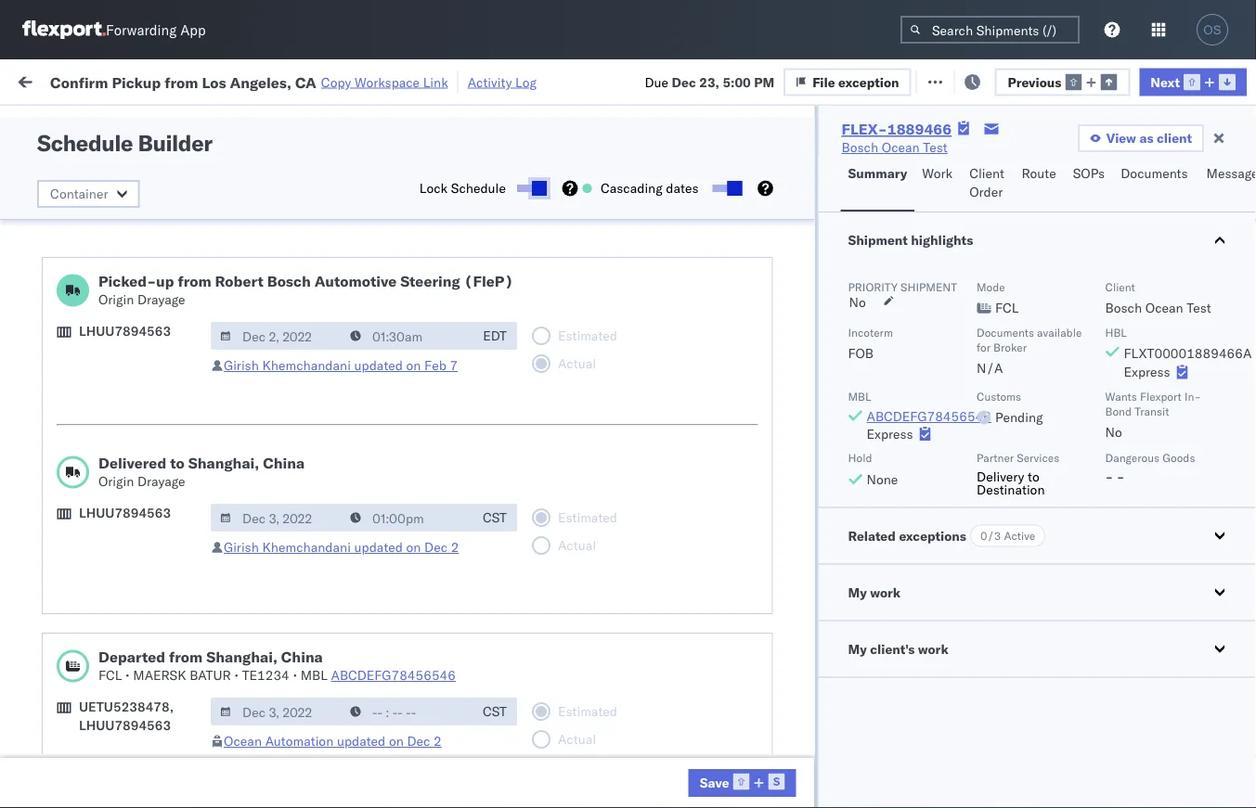 Task type: describe. For each thing, give the bounding box(es) containing it.
ocean automation updated on dec 2
[[224, 734, 442, 750]]

documents inside documents button
[[1121, 165, 1188, 182]]

5 account from the top
[[905, 725, 954, 741]]

1 horizontal spatial abcdefg78456546
[[867, 409, 992, 425]]

1 12:59 from the top
[[299, 194, 335, 210]]

app
[[180, 21, 206, 39]]

drayage inside the delivered to shanghai, china origin drayage
[[137, 474, 185, 490]]

batur
[[190, 668, 231, 684]]

pm down girish khemchandani updated on dec 2 button
[[330, 561, 351, 578]]

schedule pickup from rotterdam, netherlands for 6:30 pm mst, jan 30, 2023
[[43, 715, 241, 749]]

ocean fcl for 'schedule pickup from los angeles, ca' 'button' associated with flex-1889466
[[568, 357, 633, 373]]

priority
[[848, 280, 898, 294]]

maersk
[[133, 668, 186, 684]]

schedule delivery appointment button for 12:59 am mdt, nov 5, 2022
[[43, 233, 228, 253]]

on right 205
[[454, 72, 469, 88]]

ocean fcl for schedule delivery appointment button corresponding to 9:30 pm mst, jan 23, 2023
[[568, 521, 633, 537]]

copy
[[321, 74, 351, 90]]

appointment for 12:59 am mdt, nov 5, 2022
[[152, 234, 228, 250]]

snoozed
[[384, 115, 427, 129]]

0 horizontal spatial work
[[53, 67, 101, 93]]

1 ceau7522281, hl from the top
[[1144, 152, 1257, 169]]

0 horizontal spatial file
[[813, 74, 836, 90]]

jan for 9:30 pm mst, jan 23, 2023's schedule pickup from rotterdam, netherlands link
[[389, 561, 410, 578]]

205 on track
[[426, 72, 502, 88]]

confirm delivery link
[[43, 437, 141, 456]]

china for departed from shanghai, china
[[281, 648, 323, 667]]

express for hbl
[[1124, 364, 1171, 380]]

risk
[[383, 72, 405, 88]]

2 ue from the top
[[1243, 397, 1257, 414]]

schedule delivery appointment button for 6:30 pm mst, jan 30, 2023
[[43, 682, 228, 703]]

6 integration from the top
[[810, 766, 874, 782]]

forwarding
[[106, 21, 177, 39]]

pm up ocean automation updated on dec 2
[[330, 684, 351, 700]]

3 1846748 from the top
[[1065, 275, 1122, 292]]

confirm for rotterdam,
[[43, 756, 90, 772]]

dec left feb
[[398, 357, 422, 373]]

1 vertical spatial no
[[849, 294, 866, 311]]

4 account from the top
[[905, 684, 954, 700]]

work inside my client's work button
[[918, 641, 949, 658]]

23, for schedule pickup from rotterdam, netherlands
[[413, 561, 433, 578]]

log
[[516, 74, 537, 90]]

2 1846748 from the top
[[1065, 194, 1122, 210]]

schedule pickup from los angeles, ca link for flex-1846748
[[43, 264, 264, 301]]

picked-
[[98, 272, 156, 291]]

dec up 25, at the bottom of page
[[425, 540, 448, 556]]

sops
[[1073, 165, 1105, 182]]

on for picked-up from robert bosch automotive steering (flep)
[[406, 358, 421, 374]]

lhuu7894563 for picked-up from robert bosch automotive steering (flep)
[[79, 323, 171, 339]]

4 karl from the top
[[969, 684, 993, 700]]

3 9:30 from the top
[[299, 643, 327, 659]]

1 account from the top
[[905, 521, 954, 537]]

2 ceau7522281, from the top
[[1144, 193, 1240, 209]]

pm right 5:00 at the top of page
[[754, 74, 775, 90]]

services
[[1017, 451, 1060, 465]]

schedule pickup from rotterdam, netherlands button for 9:30 pm mst, jan 23, 2023
[[43, 550, 264, 589]]

message for message
[[1207, 165, 1257, 182]]

1 5, from the top
[[426, 194, 438, 210]]

lhuu7894563, for schedule pickup from los angeles, ca
[[1144, 357, 1240, 373]]

schedule delivery appointment link for 6:30 pm mst, jan 30, 2023
[[43, 682, 228, 701]]

blocked,
[[227, 115, 274, 129]]

3 flex-1846748 from the top
[[1025, 275, 1122, 292]]

angeles, for schedule pickup from los angeles, ca link for flex-1893174
[[199, 469, 250, 486]]

lhuu7894563 for delivered to shanghai, china
[[79, 505, 171, 521]]

cascading dates
[[601, 180, 699, 196]]

by:
[[67, 114, 85, 130]]

2022 for schedule pickup from los angeles, ca link related to flex-1846748
[[442, 275, 474, 292]]

route button
[[1015, 157, 1066, 212]]

upload for 2nd upload customs clearance documents link from the bottom
[[43, 306, 85, 322]]

gvcu5265864 for schedule delivery appointment
[[1144, 520, 1236, 536]]

workspace
[[355, 74, 420, 90]]

previous button
[[995, 68, 1131, 96]]

sops button
[[1066, 157, 1114, 212]]

7
[[450, 358, 458, 374]]

1 flex-1846748 from the top
[[1025, 153, 1122, 169]]

work inside my work button
[[870, 585, 901, 601]]

ca for 'schedule pickup from los angeles, ca' 'button' associated with flex-1889466
[[43, 365, 60, 382]]

client order
[[970, 165, 1005, 200]]

6 account from the top
[[905, 766, 954, 782]]

1889466 down hbl
[[1065, 357, 1122, 373]]

6 karl from the top
[[969, 766, 993, 782]]

6 integration test account - karl lagerfeld from the top
[[810, 766, 1052, 782]]

9:30 for schedule delivery appointment
[[299, 521, 327, 537]]

1 mdt, from the top
[[363, 194, 396, 210]]

dec right due
[[672, 74, 696, 90]]

status
[[100, 115, 133, 129]]

(0)
[[301, 72, 325, 88]]

confirm delivery
[[43, 438, 141, 454]]

client for order
[[970, 165, 1005, 182]]

related exceptions
[[848, 528, 967, 544]]

1 schedule pickup from los angeles, ca link from the top
[[43, 142, 264, 179]]

flex-2130387 for schedule delivery appointment
[[1025, 521, 1122, 537]]

dec down 28,
[[407, 734, 430, 750]]

message for message (0)
[[249, 72, 301, 88]]

30, for schedule delivery appointment
[[413, 684, 433, 700]]

-- : -- -- text field for picked-up from robert bosch automotive steering (flep)
[[341, 322, 473, 350]]

Search Shipments (/) text field
[[901, 16, 1080, 44]]

flex id
[[996, 152, 1031, 166]]

2 resize handle column header from the left
[[472, 144, 494, 809]]

schedule delivery appointment link for 12:59 am mdt, nov 5, 2022
[[43, 233, 228, 251]]

dangerous
[[1106, 451, 1160, 465]]

2 vertical spatial customs
[[88, 633, 140, 649]]

vandelay for vandelay west
[[810, 602, 863, 619]]

lock
[[420, 180, 448, 196]]

flex-1889466 link
[[842, 120, 952, 138]]

uetu5238478, lhuu7894563
[[79, 699, 174, 734]]

9 resize handle column header from the left
[[1233, 144, 1256, 809]]

4 ceau7522281, from the top
[[1144, 316, 1240, 332]]

1 1846748 from the top
[[1065, 153, 1122, 169]]

n/a
[[977, 360, 1003, 377]]

5:00
[[723, 74, 751, 90]]

girish khemchandani updated on feb 7
[[224, 358, 458, 374]]

25,
[[422, 602, 442, 619]]

due
[[645, 74, 669, 90]]

shipment
[[901, 280, 957, 294]]

1889466 up 1893174
[[1065, 439, 1122, 455]]

documents button
[[1114, 157, 1199, 212]]

schedule pickup from los angeles, ca for flex-1662119
[[43, 592, 250, 627]]

flex id button
[[986, 148, 1116, 166]]

1 horizontal spatial exception
[[966, 72, 1027, 88]]

ocean fcl for "upload customs clearance documents" button
[[568, 316, 633, 332]]

1 horizontal spatial mbl
[[848, 390, 872, 404]]

container for container numbers
[[1144, 144, 1194, 158]]

nov for schedule pickup from los angeles, ca
[[399, 275, 423, 292]]

2022 for 2nd upload customs clearance documents link from the bottom
[[441, 316, 473, 332]]

girish khemchandani updated on dec 2
[[224, 540, 459, 556]]

schedule pickup from los angeles, ca link for flex-1662119
[[43, 591, 264, 628]]

schedule for schedule delivery appointment button corresponding to 9:30 pm mst, jan 23, 2023
[[43, 520, 98, 536]]

summary
[[848, 165, 908, 182]]

from for sixth schedule pickup from los angeles, ca link from the bottom
[[144, 143, 172, 159]]

route
[[1022, 165, 1057, 182]]

schedule pickup from los angeles, ca for flex-1893174
[[43, 469, 250, 504]]

0 vertical spatial 23,
[[700, 74, 720, 90]]

1 ocean fcl from the top
[[568, 194, 633, 210]]

workitem
[[20, 152, 69, 166]]

9,
[[425, 316, 437, 332]]

2 schedule delivery appointment from the top
[[43, 397, 228, 413]]

rotterdam, for 9:30 pm mst, jan 23, 2023
[[175, 551, 241, 567]]

4 ceau7522281, hl from the top
[[1144, 316, 1257, 332]]

6 lagerfeld from the top
[[996, 766, 1052, 782]]

documents inside the documents available for broker n/a
[[977, 326, 1035, 339]]

client's
[[870, 641, 915, 658]]

los right import
[[202, 73, 226, 91]]

1 vertical spatial flexport
[[689, 480, 738, 496]]

delivery for confirm delivery button
[[94, 438, 141, 454]]

id
[[1019, 152, 1031, 166]]

1889466 up consignee button
[[888, 120, 952, 138]]

mode
[[977, 280, 1006, 294]]

schedule builder
[[37, 129, 212, 157]]

my client's work button
[[819, 622, 1257, 677]]

feb
[[425, 358, 447, 374]]

angeles, for schedule pickup from los angeles, ca link associated with flex-1662119
[[199, 592, 250, 608]]

drayage inside picked-up from robert bosch automotive steering (flep) origin drayage
[[137, 292, 185, 308]]

schedule for 'schedule pickup from los angeles, ca' 'button' associated with flex-1889466
[[43, 347, 98, 363]]

0 horizontal spatial exception
[[839, 74, 899, 90]]

12:59 for 'schedule pickup from los angeles, ca' 'button' associated with flex-1662119
[[299, 602, 335, 619]]

7 resize handle column header from the left
[[1113, 144, 1135, 809]]

angeles, up blocked,
[[230, 73, 292, 91]]

from for confirm pickup from rotterdam, netherlands link
[[137, 756, 164, 772]]

2 lhuu7894563, from the top
[[1144, 397, 1240, 414]]

1 hl from the top
[[1243, 152, 1257, 169]]

2 upload customs clearance documents link from the top
[[43, 632, 264, 669]]

1 resize handle column header from the left
[[266, 144, 288, 809]]

mbl inside departed from shanghai, china fcl • maersk batur • te1234 • mbl abcdefg78456546
[[301, 668, 328, 684]]

1 • from the left
[[125, 668, 130, 684]]

actions
[[1201, 152, 1239, 166]]

delivered to shanghai, china origin drayage
[[98, 454, 305, 490]]

2 ceau7522281, hl from the top
[[1144, 193, 1257, 209]]

flex-1889466 up flex-1893174
[[1025, 439, 1122, 455]]

5 integration test account - karl lagerfeld from the top
[[810, 725, 1052, 741]]

ocean fcl for 'schedule pickup from los angeles, ca' 'button' associated with flex-1662119
[[568, 602, 633, 619]]

1 am from the top
[[339, 194, 360, 210]]

to inside the delivered to shanghai, china origin drayage
[[170, 454, 185, 473]]

shipment highlights button
[[819, 213, 1257, 268]]

1 upload customs clearance documents link from the top
[[43, 305, 264, 342]]

flexport inside wants flexport in- bond transit no
[[1140, 390, 1182, 404]]

from for schedule pickup from los angeles, ca link associated with flex-1662119
[[144, 592, 172, 608]]

ca for 5th 'schedule pickup from los angeles, ca' 'button' from the bottom
[[43, 202, 60, 218]]

2130387 for schedule pickup from rotterdam, netherlands
[[1065, 561, 1122, 578]]

2 lhuu7894563, ue from the top
[[1144, 397, 1257, 414]]

schedule delivery appointment for 9:30
[[43, 520, 228, 536]]

5 lagerfeld from the top
[[996, 725, 1052, 741]]

1 vertical spatial abcdefg78456546 button
[[331, 668, 456, 684]]

schedule delivery appointment button for 9:30 pm mst, jan 23, 2023
[[43, 519, 228, 539]]

work inside work button
[[922, 165, 953, 182]]

2022 for schedule pickup from los angeles, ca link for flex-1889466
[[449, 357, 481, 373]]

1 horizontal spatial abcdefg78456546 button
[[867, 409, 992, 425]]

mst, for schedule pickup from rotterdam, netherlands button for 9:30 pm mst, jan 23, 2023
[[354, 561, 386, 578]]

5 resize handle column header from the left
[[778, 144, 801, 809]]

9 ocean fcl from the top
[[568, 725, 633, 741]]

0 vertical spatial my
[[19, 67, 48, 93]]

4 integration test account - karl lagerfeld from the top
[[810, 684, 1052, 700]]

delivery for schedule delivery appointment button for 6:30 pm mst, jan 30, 2023
[[101, 683, 149, 699]]

2 schedule pickup from los angeles, ca button from the top
[[43, 182, 264, 221]]

1 karl from the top
[[969, 521, 993, 537]]

mst, for 'schedule pickup from los angeles, ca' 'button' associated with flex-1889466
[[363, 357, 395, 373]]

jan for schedule pickup from los angeles, ca link associated with flex-1662119
[[398, 602, 419, 619]]

6:30 for schedule delivery appointment
[[299, 684, 327, 700]]

shipment highlights
[[848, 232, 974, 248]]

6 ocean fcl from the top
[[568, 561, 633, 578]]

2 hl from the top
[[1243, 193, 1257, 209]]

4 resize handle column header from the left
[[658, 144, 680, 809]]

schedule for 12:59 am mdt, nov 5, 2022's schedule delivery appointment button
[[43, 234, 98, 250]]

pm down 12:59 am mst, jan 25, 2023 on the left of the page
[[330, 643, 351, 659]]

from for schedule pickup from los angeles, ca link for flex-1889466
[[144, 347, 172, 363]]

3 gvcu5265864 from the top
[[1144, 643, 1236, 659]]

2 schedule pickup from los angeles, ca from the top
[[43, 183, 250, 218]]

mmm d, yyyy text field for robert
[[211, 322, 343, 350]]

12:59 for 'schedule pickup from los angeles, ca' 'button' associated with flex-1846748
[[299, 275, 335, 292]]

-- : -- -- text field for departed from shanghai, china
[[341, 698, 473, 726]]

flex-1893174
[[1025, 480, 1122, 496]]

3 ceau7522281, from the top
[[1144, 234, 1240, 250]]

appointment for 9:30 pm mst, jan 23, 2023
[[152, 520, 228, 536]]

automotive
[[315, 272, 397, 291]]

netherlands for 6:30 pm mst, jan 30, 2023
[[43, 733, 115, 749]]

2 for delivered to shanghai, china
[[451, 540, 459, 556]]

next
[[1151, 74, 1180, 90]]

my work inside my work button
[[848, 585, 901, 601]]

related
[[848, 528, 896, 544]]

os button
[[1192, 8, 1234, 51]]

flexport demo consignee
[[689, 480, 841, 496]]

hbl
[[1106, 326, 1127, 339]]

cst for departed from shanghai, china
[[483, 704, 507, 720]]

numbers
[[1144, 159, 1190, 173]]

3 resize handle column header from the left
[[537, 144, 559, 809]]

on for delivered to shanghai, china
[[406, 540, 421, 556]]

2 account from the top
[[905, 561, 954, 578]]

schedule pickup from los angeles, ca button for flex-1662119
[[43, 591, 264, 630]]

schedule pickup from rotterdam, netherlands button for 6:30 pm mst, jan 30, 2023
[[43, 714, 264, 753]]

schedule pickup from rotterdam, netherlands for 9:30 pm mst, jan 23, 2023
[[43, 551, 241, 586]]

test inside client bosch ocean test incoterm fob
[[1187, 300, 1212, 316]]

batch action
[[1153, 72, 1234, 88]]

confirm pickup from rotterdam, netherlands button
[[43, 755, 264, 794]]

client
[[1157, 130, 1192, 146]]

consignee button
[[801, 148, 968, 166]]

2 flex-1846748 from the top
[[1025, 194, 1122, 210]]

mst, down 12:59 am mst, jan 25, 2023 on the left of the page
[[354, 643, 386, 659]]

appointment for 6:30 pm mst, jan 30, 2023
[[152, 683, 228, 699]]

9:30 pm mst, jan 23, 2023 for schedule delivery appointment
[[299, 521, 468, 537]]

0 horizontal spatial for
[[177, 115, 192, 129]]

1 lagerfeld from the top
[[996, 521, 1052, 537]]

origin inside the delivered to shanghai, china origin drayage
[[98, 474, 134, 490]]

documents available for broker n/a
[[977, 326, 1082, 377]]

bookings test consignee
[[810, 480, 958, 496]]

ca for flex-1893174's 'schedule pickup from los angeles, ca' 'button'
[[43, 488, 60, 504]]

in-
[[1185, 390, 1202, 404]]

client order button
[[962, 157, 1015, 212]]

edt
[[483, 328, 507, 344]]

ocean automation updated on dec 2 button
[[224, 734, 442, 750]]

nov for upload customs clearance documents
[[398, 316, 422, 332]]

updated for delivered to shanghai, china
[[354, 540, 403, 556]]

order
[[970, 184, 1003, 200]]

schedule for third schedule delivery appointment button from the bottom of the page
[[43, 397, 98, 413]]

2 karl from the top
[[969, 561, 993, 578]]

am for 'schedule pickup from los angeles, ca' 'button' associated with flex-1889466
[[339, 357, 360, 373]]

message (0)
[[249, 72, 325, 88]]

1 schedule pickup from los angeles, ca from the top
[[43, 143, 250, 177]]

client for bosch
[[1106, 280, 1136, 294]]

cst for delivered to shanghai, china
[[483, 510, 507, 526]]

pending
[[996, 410, 1043, 426]]

1 ceau7522281, from the top
[[1144, 152, 1240, 169]]

steering
[[400, 272, 460, 291]]

2 appointment from the top
[[152, 397, 228, 413]]



Task type: vqa. For each thing, say whether or not it's contained in the screenshot.
Rotterdam, in Confirm Pickup from Rotterdam, Netherlands
yes



Task type: locate. For each thing, give the bounding box(es) containing it.
shipment
[[848, 232, 908, 248]]

5 12:59 from the top
[[299, 602, 335, 619]]

documents up uetu5238478,
[[43, 651, 110, 668]]

-
[[1106, 469, 1114, 485], [1117, 469, 1125, 485], [958, 521, 966, 537], [958, 561, 966, 578], [958, 643, 966, 659], [958, 684, 966, 700], [958, 725, 966, 741], [958, 766, 966, 782]]

summary button
[[841, 157, 915, 212]]

23, for schedule delivery appointment
[[413, 521, 433, 537]]

girish down mmm d, yyyy text box
[[224, 540, 259, 556]]

activity log button
[[468, 71, 537, 93]]

clearance inside button
[[144, 306, 203, 322]]

1 vertical spatial drayage
[[137, 474, 185, 490]]

2 schedule pickup from los angeles, ca link from the top
[[43, 182, 264, 220]]

23,
[[700, 74, 720, 90], [413, 521, 433, 537], [413, 561, 433, 578]]

pickup inside confirm pickup from rotterdam, netherlands
[[94, 756, 134, 772]]

2 cst from the top
[[483, 704, 507, 720]]

import
[[156, 72, 198, 88]]

1 vertical spatial 6:30 pm mst, jan 30, 2023
[[299, 725, 468, 741]]

6 schedule pickup from los angeles, ca from the top
[[43, 592, 250, 627]]

0 vertical spatial rotterdam,
[[175, 551, 241, 567]]

1 horizontal spatial express
[[1124, 364, 1171, 380]]

1 2130387 from the top
[[1065, 521, 1122, 537]]

automation
[[265, 734, 334, 750]]

client inside client bosch ocean test incoterm fob
[[1106, 280, 1136, 294]]

updated for departed from shanghai, china
[[337, 734, 386, 750]]

my for my work button
[[848, 585, 867, 601]]

3 karl from the top
[[969, 643, 993, 659]]

12:59 down 12:00
[[299, 357, 335, 373]]

2 origin from the top
[[98, 474, 134, 490]]

express up "wants" on the right top of the page
[[1124, 364, 1171, 380]]

lhuu7894563,
[[1144, 357, 1240, 373], [1144, 397, 1240, 414], [1144, 438, 1240, 455]]

9:30 pm mst, jan 23, 2023 up 12:59 am mst, jan 25, 2023 on the left of the page
[[299, 561, 468, 578]]

0 vertical spatial no
[[435, 115, 450, 129]]

bosch
[[842, 139, 879, 156], [810, 153, 847, 169], [689, 194, 726, 210], [810, 194, 847, 210], [689, 235, 726, 251], [810, 235, 847, 251], [267, 272, 311, 291], [689, 275, 726, 292], [810, 275, 847, 292], [1106, 300, 1142, 316], [689, 316, 726, 332], [810, 316, 847, 332], [689, 357, 726, 373], [810, 357, 847, 373], [689, 398, 726, 414], [810, 398, 847, 414], [689, 439, 726, 455], [810, 439, 847, 455]]

test
[[923, 139, 948, 156], [891, 153, 916, 169], [771, 194, 795, 210], [891, 194, 916, 210], [771, 235, 795, 251], [891, 235, 916, 251], [771, 275, 795, 292], [891, 275, 916, 292], [1187, 300, 1212, 316], [771, 316, 795, 332], [891, 316, 916, 332], [771, 357, 795, 373], [891, 357, 916, 373], [771, 398, 795, 414], [891, 398, 916, 414], [771, 439, 795, 455], [891, 439, 916, 455], [868, 480, 892, 496], [877, 521, 902, 537], [877, 561, 902, 578], [877, 643, 902, 659], [877, 684, 902, 700], [877, 725, 902, 741], [877, 766, 902, 782]]

delivery inside partner services delivery to destination
[[977, 469, 1025, 485]]

1846748 up hbl
[[1065, 275, 1122, 292]]

message right container numbers
[[1207, 165, 1257, 182]]

mst, right automation
[[354, 725, 386, 741]]

3 integration from the top
[[810, 643, 874, 659]]

from inside confirm pickup from rotterdam, netherlands
[[137, 756, 164, 772]]

2 upload from the top
[[43, 633, 85, 649]]

6 resize handle column header from the left
[[964, 144, 986, 809]]

customs up maersk
[[88, 633, 140, 649]]

2 clearance from the top
[[144, 633, 203, 649]]

girish khemchandani updated on feb 7 button
[[224, 358, 458, 374]]

2 9:30 pm mst, jan 23, 2023 from the top
[[299, 561, 468, 578]]

0 vertical spatial mdt,
[[363, 194, 396, 210]]

upload customs clearance documents up uetu5238478,
[[43, 633, 203, 668]]

0 vertical spatial container
[[1144, 144, 1194, 158]]

1846748
[[1065, 153, 1122, 169], [1065, 194, 1122, 210], [1065, 275, 1122, 292], [1065, 316, 1122, 332]]

my work
[[19, 67, 101, 93], [848, 585, 901, 601]]

0 horizontal spatial file exception
[[813, 74, 899, 90]]

upload inside button
[[43, 306, 85, 322]]

on left feb
[[406, 358, 421, 374]]

schedule pickup from rotterdam, netherlands link up confirm pickup from rotterdam, netherlands link
[[43, 714, 264, 751]]

0 vertical spatial schedule pickup from rotterdam, netherlands
[[43, 551, 241, 586]]

lhuu7894563, ue for confirm delivery
[[1144, 438, 1257, 455]]

2 vertical spatial updated
[[337, 734, 386, 750]]

track
[[472, 72, 502, 88]]

0 vertical spatial my work
[[19, 67, 101, 93]]

rotterdam,
[[175, 551, 241, 567], [175, 715, 241, 731], [168, 756, 234, 772]]

shanghai, inside the delivered to shanghai, china origin drayage
[[188, 454, 259, 473]]

0 vertical spatial 2130387
[[1065, 521, 1122, 537]]

khemchandani down mmm d, yyyy text box
[[262, 540, 351, 556]]

import work button
[[149, 59, 242, 101]]

MMM D, YYYY text field
[[211, 322, 343, 350], [211, 698, 343, 726]]

1 khemchandani from the top
[[262, 358, 351, 374]]

1 horizontal spatial flexport
[[1140, 390, 1182, 404]]

1 -- : -- -- text field from the top
[[341, 322, 473, 350]]

message inside button
[[1207, 165, 1257, 182]]

3 schedule delivery appointment from the top
[[43, 520, 228, 536]]

jan for the schedule delivery appointment link associated with 9:30 pm mst, jan 23, 2023
[[389, 521, 410, 537]]

2 gvcu5265864 from the top
[[1144, 561, 1236, 577]]

schedule pickup from los angeles, ca up departed
[[43, 592, 250, 627]]

delivery for 12:59 am mdt, nov 5, 2022's schedule delivery appointment button
[[101, 234, 149, 250]]

schedule delivery appointment for 12:59
[[43, 234, 228, 250]]

1 vertical spatial lhuu7894563,
[[1144, 397, 1240, 414]]

5 integration from the top
[[810, 725, 874, 741]]

los for 'schedule pickup from los angeles, ca' 'button' associated with flex-1846748
[[175, 265, 196, 281]]

shanghai, for from
[[206, 648, 278, 667]]

pm up girish khemchandani updated on dec 2
[[330, 521, 351, 537]]

1 schedule delivery appointment link from the top
[[43, 233, 228, 251]]

0 vertical spatial mmm d, yyyy text field
[[211, 322, 343, 350]]

lhuu7894563, ue down flxt00001889466a
[[1144, 397, 1257, 414]]

0 vertical spatial flex-2130387
[[1025, 521, 1122, 537]]

0 horizontal spatial message
[[249, 72, 301, 88]]

customs
[[88, 306, 140, 322], [977, 390, 1022, 404], [88, 633, 140, 649]]

1 vertical spatial rotterdam,
[[175, 715, 241, 731]]

file
[[940, 72, 963, 88], [813, 74, 836, 90]]

1 horizontal spatial client
[[1106, 280, 1136, 294]]

schedule pickup from los angeles, ca button for flex-1893174
[[43, 469, 264, 508]]

file exception
[[940, 72, 1027, 88], [813, 74, 899, 90]]

0 horizontal spatial to
[[170, 454, 185, 473]]

-- : -- -- text field
[[341, 322, 473, 350], [341, 504, 473, 532], [341, 698, 473, 726]]

1 horizontal spatial :
[[427, 115, 431, 129]]

rotterdam, down batur at the left bottom of the page
[[175, 715, 241, 731]]

available
[[1037, 326, 1082, 339]]

0 vertical spatial girish
[[224, 358, 259, 374]]

schedule pickup from los angeles, ca button for flex-1889466
[[43, 346, 264, 385]]

12:59 am mst, jan 25, 2023
[[299, 602, 478, 619]]

vandelay for vandelay
[[689, 602, 743, 619]]

express for mbl
[[867, 426, 913, 442]]

flex-2130387 for schedule pickup from rotterdam, netherlands
[[1025, 561, 1122, 578]]

1 appointment from the top
[[152, 234, 228, 250]]

4 schedule pickup from los angeles, ca link from the top
[[43, 346, 264, 383]]

ocean inside client bosch ocean test incoterm fob
[[1146, 300, 1184, 316]]

1 vertical spatial 6:30
[[299, 725, 327, 741]]

ceau7522281, down client
[[1144, 152, 1240, 169]]

mdt, left lock
[[363, 194, 396, 210]]

my work up filtered by:
[[19, 67, 101, 93]]

pm
[[754, 74, 775, 90], [330, 521, 351, 537], [330, 561, 351, 578], [330, 643, 351, 659], [330, 684, 351, 700], [330, 725, 351, 741]]

1 9:30 pm mst, jan 23, 2023 from the top
[[299, 521, 468, 537]]

6:30 pm mst, jan 30, 2023 for schedule pickup from rotterdam, netherlands
[[299, 725, 468, 741]]

12:59 am mdt, nov 5, 2022 down snoozed
[[299, 194, 474, 210]]

integration for schedule pickup from rotterdam, netherlands button for 9:30 pm mst, jan 23, 2023
[[810, 561, 874, 578]]

ocean fcl for schedule delivery appointment button for 6:30 pm mst, jan 30, 2023
[[568, 684, 633, 700]]

1 schedule pickup from rotterdam, netherlands link from the top
[[43, 550, 264, 587]]

0 horizontal spatial 2
[[434, 734, 442, 750]]

documents inside "upload customs clearance documents" button
[[43, 325, 110, 341]]

2 12:59 from the top
[[299, 235, 335, 251]]

4 hl from the top
[[1243, 316, 1257, 332]]

2 30, from the top
[[413, 725, 433, 741]]

appointment
[[152, 234, 228, 250], [152, 397, 228, 413], [152, 520, 228, 536], [152, 683, 228, 699]]

schedule delivery appointment link up picked-
[[43, 233, 228, 251]]

los down builder
[[175, 183, 196, 200]]

0 vertical spatial message
[[249, 72, 301, 88]]

goods
[[1163, 451, 1196, 465]]

8 ocean fcl from the top
[[568, 684, 633, 700]]

mdt, up automotive on the left of page
[[363, 235, 396, 251]]

5, for schedule pickup from los angeles, ca
[[426, 275, 438, 292]]

3 ocean fcl from the top
[[568, 316, 633, 332]]

dangerous goods - -
[[1106, 451, 1196, 485]]

•
[[125, 668, 130, 684], [234, 668, 239, 684], [293, 668, 297, 684]]

work button
[[915, 157, 962, 212]]

3 ceau7522281, hl from the top
[[1144, 234, 1257, 250]]

schedule pickup from los angeles, ca link down "upload customs clearance documents" button
[[43, 346, 264, 383]]

container
[[1144, 144, 1194, 158], [50, 186, 108, 202]]

batch
[[1153, 72, 1190, 88]]

9:30 down girish khemchandani updated on dec 2
[[299, 561, 327, 578]]

os
[[1204, 23, 1222, 37]]

from for schedule pickup from los angeles, ca link related to flex-1846748
[[144, 265, 172, 281]]

mst, for 'schedule pickup from los angeles, ca' 'button' associated with flex-1662119
[[363, 602, 395, 619]]

abcdefg78456546 inside departed from shanghai, china fcl • maersk batur • te1234 • mbl abcdefg78456546
[[331, 668, 456, 684]]

flex-1889466 up the services
[[1025, 398, 1122, 414]]

china inside the delivered to shanghai, china origin drayage
[[263, 454, 305, 473]]

0 horizontal spatial my work
[[19, 67, 101, 93]]

5 schedule pickup from los angeles, ca link from the top
[[43, 469, 264, 506]]

los up batur at the left bottom of the page
[[175, 592, 196, 608]]

work right import
[[202, 72, 234, 88]]

no inside wants flexport in- bond transit no
[[1106, 424, 1123, 441]]

for left work,
[[177, 115, 192, 129]]

1 vertical spatial 5,
[[426, 235, 438, 251]]

ca for 1st 'schedule pickup from los angeles, ca' 'button'
[[43, 161, 60, 177]]

1 lhuu7894563 from the top
[[79, 323, 171, 339]]

delivery for schedule delivery appointment button corresponding to 9:30 pm mst, jan 23, 2023
[[101, 520, 149, 536]]

759
[[341, 72, 365, 88]]

1 origin from the top
[[98, 292, 134, 308]]

3 5, from the top
[[426, 275, 438, 292]]

schedule pickup from los angeles, ca link for flex-1893174
[[43, 469, 264, 506]]

previous
[[1008, 74, 1062, 90]]

documents up broker
[[977, 326, 1035, 339]]

abcdefg78456546 button down 9:30 pm mst, jan 28, 2023
[[331, 668, 456, 684]]

nov for schedule delivery appointment
[[399, 235, 423, 251]]

no down bond at the right of page
[[1106, 424, 1123, 441]]

origin
[[98, 292, 134, 308], [98, 474, 134, 490]]

schedule pickup from los angeles, ca link for flex-1889466
[[43, 346, 264, 383]]

3 • from the left
[[293, 668, 297, 684]]

4 12:59 from the top
[[299, 357, 335, 373]]

1 horizontal spatial •
[[234, 668, 239, 684]]

china for delivered to shanghai, china
[[263, 454, 305, 473]]

1 clearance from the top
[[144, 306, 203, 322]]

0 vertical spatial mbl
[[848, 390, 872, 404]]

0 vertical spatial updated
[[354, 358, 403, 374]]

0 horizontal spatial container
[[50, 186, 108, 202]]

to right delivered
[[170, 454, 185, 473]]

angeles, down builder
[[199, 183, 250, 200]]

1 vertical spatial upload customs clearance documents
[[43, 633, 203, 668]]

5,
[[426, 194, 438, 210], [426, 235, 438, 251], [426, 275, 438, 292]]

save button
[[689, 770, 796, 798]]

bosch inside bosch ocean test link
[[842, 139, 879, 156]]

9:30 pm mst, jan 28, 2023
[[299, 643, 468, 659]]

rotterdam, inside confirm pickup from rotterdam, netherlands
[[168, 756, 234, 772]]

drayage down up
[[137, 292, 185, 308]]

jan for schedule pickup from rotterdam, netherlands link related to 6:30 pm mst, jan 30, 2023
[[389, 725, 410, 741]]

schedule pickup from rotterdam, netherlands up departed
[[43, 551, 241, 586]]

5 karl from the top
[[969, 725, 993, 741]]

schedule pickup from los angeles, ca link up "upload customs clearance documents" button
[[43, 264, 264, 301]]

1 girish from the top
[[224, 358, 259, 374]]

consignee for bookings test consignee
[[896, 480, 958, 496]]

from
[[165, 73, 198, 91], [144, 143, 172, 159], [144, 183, 172, 200], [144, 265, 172, 281], [178, 272, 211, 291], [144, 347, 172, 363], [144, 469, 172, 486], [144, 551, 172, 567], [144, 592, 172, 608], [169, 648, 203, 667], [144, 715, 172, 731], [137, 756, 164, 772]]

0 vertical spatial lhuu7894563, ue
[[1144, 357, 1257, 373]]

12:59 for 12:59 am mdt, nov 5, 2022's schedule delivery appointment button
[[299, 235, 335, 251]]

work inside import work button
[[202, 72, 234, 88]]

schedule
[[37, 129, 133, 157], [43, 143, 98, 159], [451, 180, 506, 196], [43, 183, 98, 200], [43, 234, 98, 250], [43, 265, 98, 281], [43, 347, 98, 363], [43, 397, 98, 413], [43, 469, 98, 486], [43, 520, 98, 536], [43, 551, 98, 567], [43, 592, 98, 608], [43, 683, 98, 699], [43, 715, 98, 731]]

khemchandani for china
[[262, 540, 351, 556]]

4 appointment from the top
[[152, 683, 228, 699]]

progress
[[290, 115, 336, 129]]

flex-1893174 button
[[996, 475, 1125, 501], [996, 475, 1125, 501]]

builder
[[138, 129, 212, 157]]

am for 12:59 am mdt, nov 5, 2022's schedule delivery appointment button
[[339, 235, 360, 251]]

lhuu7894563, ue down in- at the right of the page
[[1144, 438, 1257, 455]]

2 5, from the top
[[426, 235, 438, 251]]

1 horizontal spatial file exception
[[940, 72, 1027, 88]]

vandelay
[[689, 602, 743, 619], [810, 602, 863, 619]]

broker
[[994, 340, 1027, 354]]

schedule pickup from los angeles, ca
[[43, 143, 250, 177], [43, 183, 250, 218], [43, 265, 250, 300], [43, 347, 250, 382], [43, 469, 250, 504], [43, 592, 250, 627]]

schedule pickup from los angeles, ca link up departed
[[43, 591, 264, 628]]

schedule for 'schedule pickup from los angeles, ca' 'button' associated with flex-1846748
[[43, 265, 98, 281]]

1 schedule pickup from los angeles, ca button from the top
[[43, 142, 264, 181]]

1 flex-2130387 from the top
[[1025, 521, 1122, 537]]

1 vertical spatial upload customs clearance documents link
[[43, 632, 264, 669]]

china up te1234 at the left
[[281, 648, 323, 667]]

12:59 am mdt, nov 5, 2022
[[299, 194, 474, 210], [299, 235, 474, 251], [299, 275, 474, 292]]

2 : from the left
[[427, 115, 431, 129]]

0 vertical spatial 2
[[451, 540, 459, 556]]

0 horizontal spatial client
[[970, 165, 1005, 182]]

1 vertical spatial 23,
[[413, 521, 433, 537]]

client inside button
[[970, 165, 1005, 182]]

1 horizontal spatial container
[[1144, 144, 1194, 158]]

appointment up up
[[152, 234, 228, 250]]

schedule delivery appointment link down delivered
[[43, 519, 228, 537]]

schedule delivery appointment link
[[43, 233, 228, 251], [43, 396, 228, 415], [43, 519, 228, 537], [43, 682, 228, 701]]

ceau7522281,
[[1144, 152, 1240, 169], [1144, 193, 1240, 209], [1144, 234, 1240, 250], [1144, 316, 1240, 332]]

0 vertical spatial schedule pickup from rotterdam, netherlands link
[[43, 550, 264, 587]]

1 vertical spatial clearance
[[144, 633, 203, 649]]

5 ocean fcl from the top
[[568, 521, 633, 537]]

9:30 for schedule pickup from rotterdam, netherlands
[[299, 561, 327, 578]]

3 schedule pickup from los angeles, ca link from the top
[[43, 264, 264, 301]]

customs inside button
[[88, 306, 140, 322]]

3 integration test account - karl lagerfeld from the top
[[810, 643, 1052, 659]]

upload
[[43, 306, 85, 322], [43, 633, 85, 649]]

1 mmm d, yyyy text field from the top
[[211, 322, 343, 350]]

from inside picked-up from robert bosch automotive steering (flep) origin drayage
[[178, 272, 211, 291]]

los for 5th 'schedule pickup from los angeles, ca' 'button' from the bottom
[[175, 183, 196, 200]]

: left ready at top left
[[133, 115, 136, 129]]

2 vertical spatial my
[[848, 641, 867, 658]]

6 schedule pickup from los angeles, ca button from the top
[[43, 591, 264, 630]]

flex
[[996, 152, 1016, 166]]

integration
[[810, 521, 874, 537], [810, 561, 874, 578], [810, 643, 874, 659], [810, 684, 874, 700], [810, 725, 874, 741], [810, 766, 874, 782]]

upload customs clearance documents button
[[43, 305, 264, 344]]

4 lagerfeld from the top
[[996, 684, 1052, 700]]

4 flex-1846748 from the top
[[1025, 316, 1122, 332]]

3 ue from the top
[[1243, 438, 1257, 455]]

3 12:59 am mdt, nov 5, 2022 from the top
[[299, 275, 474, 292]]

schedule pickup from rotterdam, netherlands button up confirm pickup from rotterdam, netherlands link
[[43, 714, 264, 753]]

flex-2130387 down flex-1893174
[[1025, 521, 1122, 537]]

0 vertical spatial 30,
[[413, 684, 433, 700]]

jan for the schedule delivery appointment link corresponding to 6:30 pm mst, jan 30, 2023
[[389, 684, 410, 700]]

2 vertical spatial ue
[[1243, 438, 1257, 455]]

mmm d, yyyy text field for china
[[211, 698, 343, 726]]

6:30 pm mst, jan 30, 2023 for schedule delivery appointment
[[299, 684, 468, 700]]

0 vertical spatial china
[[263, 454, 305, 473]]

1846748 up "wants" on the right top of the page
[[1065, 316, 1122, 332]]

my client's work
[[848, 641, 949, 658]]

4 1846748 from the top
[[1065, 316, 1122, 332]]

gvcu5265864 for schedule pickup from rotterdam, netherlands
[[1144, 561, 1236, 577]]

2 drayage from the top
[[137, 474, 185, 490]]

partner services delivery to destination
[[977, 451, 1060, 498]]

los for 'schedule pickup from los angeles, ca' 'button' associated with flex-1889466
[[175, 347, 196, 363]]

0 vertical spatial upload
[[43, 306, 85, 322]]

message button
[[1199, 157, 1257, 212]]

from for schedule pickup from los angeles, ca link for flex-1893174
[[144, 469, 172, 486]]

schedule pickup from los angeles, ca for flex-1846748
[[43, 265, 250, 300]]

my up the filtered in the top of the page
[[19, 67, 48, 93]]

1 horizontal spatial my work
[[848, 585, 901, 601]]

mst, for "upload customs clearance documents" button
[[363, 316, 395, 332]]

bookings
[[810, 480, 864, 496]]

rotterdam, down mmm d, yyyy text box
[[175, 551, 241, 567]]

flex-1889466 up consignee button
[[842, 120, 952, 138]]

1662119
[[1065, 602, 1122, 619]]

demo
[[741, 480, 776, 496]]

1 12:59 am mdt, nov 5, 2022 from the top
[[299, 194, 474, 210]]

1 vertical spatial lhuu7894563
[[79, 505, 171, 521]]

los down work,
[[175, 143, 196, 159]]

MMM D, YYYY text field
[[211, 504, 343, 532]]

am for 'schedule pickup from los angeles, ca' 'button' associated with flex-1846748
[[339, 275, 360, 292]]

2 ocean fcl from the top
[[568, 235, 633, 251]]

bosch inside picked-up from robert bosch automotive steering (flep) origin drayage
[[267, 272, 311, 291]]

1 vertical spatial updated
[[354, 540, 403, 556]]

schedule pickup from rotterdam, netherlands link for 6:30 pm mst, jan 30, 2023
[[43, 714, 264, 751]]

origin inside picked-up from robert bosch automotive steering (flep) origin drayage
[[98, 292, 134, 308]]

confirm up 'by:'
[[50, 73, 108, 91]]

None checkbox
[[517, 185, 543, 192], [713, 185, 739, 192], [517, 185, 543, 192], [713, 185, 739, 192]]

ceau7522281, down numbers
[[1144, 193, 1240, 209]]

confirm for los
[[50, 73, 108, 91]]

1 horizontal spatial file
[[940, 72, 963, 88]]

incoterm
[[848, 326, 893, 339]]

1 schedule delivery appointment button from the top
[[43, 233, 228, 253]]

consignee up exceptions
[[896, 480, 958, 496]]

1 vertical spatial ue
[[1243, 397, 1257, 414]]

0/3
[[981, 529, 1001, 543]]

2 vertical spatial 23,
[[413, 561, 433, 578]]

0 vertical spatial flexport
[[1140, 390, 1182, 404]]

2 lagerfeld from the top
[[996, 561, 1052, 578]]

1 upload from the top
[[43, 306, 85, 322]]

12:00
[[299, 316, 335, 332]]

1 vertical spatial mmm d, yyyy text field
[[211, 698, 343, 726]]

2130387 for schedule delivery appointment
[[1065, 521, 1122, 537]]

1 vertical spatial flex-2130387
[[1025, 561, 1122, 578]]

1 horizontal spatial work
[[870, 585, 901, 601]]

ceau7522281, up flxt00001889466a
[[1144, 316, 1240, 332]]

work right client's
[[918, 641, 949, 658]]

0 vertical spatial work
[[202, 72, 234, 88]]

0 vertical spatial lhuu7894563,
[[1144, 357, 1240, 373]]

girish down robert
[[224, 358, 259, 374]]

4 schedule delivery appointment link from the top
[[43, 682, 228, 701]]

view as client button
[[1078, 124, 1205, 152]]

ca for 'schedule pickup from los angeles, ca' 'button' associated with flex-1846748
[[43, 284, 60, 300]]

upload customs clearance documents for 2nd upload customs clearance documents link from the bottom
[[43, 306, 203, 341]]

schedule pickup from los angeles, ca down "upload customs clearance documents" button
[[43, 347, 250, 382]]

consignee for flexport demo consignee
[[779, 480, 841, 496]]

12:59 down progress
[[299, 194, 335, 210]]

from inside departed from shanghai, china fcl • maersk batur • te1234 • mbl abcdefg78456546
[[169, 648, 203, 667]]

client
[[970, 165, 1005, 182], [1106, 280, 1136, 294]]

2 horizontal spatial work
[[918, 641, 949, 658]]

bosch inside client bosch ocean test incoterm fob
[[1106, 300, 1142, 316]]

3 hl from the top
[[1243, 234, 1257, 250]]

transit
[[1135, 404, 1170, 418]]

ceau7522281, down documents button
[[1144, 234, 1240, 250]]

6 am from the top
[[339, 602, 360, 619]]

west
[[867, 602, 897, 619]]

from for schedule pickup from rotterdam, netherlands link related to 6:30 pm mst, jan 30, 2023
[[144, 715, 172, 731]]

updated up 12:59 am mst, jan 25, 2023 on the left of the page
[[354, 540, 403, 556]]

bosch ocean test link
[[842, 138, 948, 157]]

2 vertical spatial gvcu5265864
[[1144, 643, 1236, 659]]

1 vertical spatial for
[[977, 340, 991, 354]]

updated right automation
[[337, 734, 386, 750]]

am for 'schedule pickup from los angeles, ca' 'button' associated with flex-1662119
[[339, 602, 360, 619]]

0 vertical spatial khemchandani
[[262, 358, 351, 374]]

1 netherlands from the top
[[43, 570, 115, 586]]

1 vertical spatial mbl
[[301, 668, 328, 684]]

te1234
[[242, 668, 290, 684]]

priority shipment
[[848, 280, 957, 294]]

2 schedule pickup from rotterdam, netherlands link from the top
[[43, 714, 264, 751]]

abcdefg78456546 down the n/a
[[867, 409, 992, 425]]

los
[[202, 73, 226, 91], [175, 143, 196, 159], [175, 183, 196, 200], [175, 265, 196, 281], [175, 347, 196, 363], [175, 469, 196, 486], [175, 592, 196, 608]]

nov down snoozed
[[399, 194, 423, 210]]

my for my client's work button
[[848, 641, 867, 658]]

1889466 left transit at the right
[[1065, 398, 1122, 414]]

pm down departed from shanghai, china fcl • maersk batur • te1234 • mbl abcdefg78456546
[[330, 725, 351, 741]]

clearance up maersk
[[144, 633, 203, 649]]

-- : -- -- text field down 28,
[[341, 698, 473, 726]]

1889466
[[888, 120, 952, 138], [1065, 357, 1122, 373], [1065, 398, 1122, 414], [1065, 439, 1122, 455]]

netherlands inside confirm pickup from rotterdam, netherlands
[[43, 774, 115, 790]]

1 horizontal spatial no
[[849, 294, 866, 311]]

: down link
[[427, 115, 431, 129]]

flex-1889466 down the available
[[1025, 357, 1122, 373]]

mdt, up 12:00 am mst, nov 9, 2022
[[363, 275, 396, 292]]

3 am from the top
[[339, 275, 360, 292]]

angeles, for 5th schedule pickup from los angeles, ca link from the bottom of the page
[[199, 183, 250, 200]]

pickup for 'schedule pickup from los angeles, ca' 'button' associated with flex-1889466
[[101, 347, 141, 363]]

2 vandelay from the left
[[810, 602, 863, 619]]

los down "upload customs clearance documents" button
[[175, 347, 196, 363]]

Search Work text field
[[633, 66, 835, 94]]

1 vertical spatial shanghai,
[[206, 648, 278, 667]]

abcdefg78456546
[[867, 409, 992, 425], [331, 668, 456, 684]]

0 vertical spatial 6:30
[[299, 684, 327, 700]]

my
[[19, 67, 48, 93], [848, 585, 867, 601], [848, 641, 867, 658]]

• right te1234 at the left
[[293, 668, 297, 684]]

9:30 pm mst, jan 23, 2023 for schedule pickup from rotterdam, netherlands
[[299, 561, 468, 578]]

girish for robert
[[224, 358, 259, 374]]

to inside partner services delivery to destination
[[1028, 469, 1040, 485]]

lock schedule
[[420, 180, 506, 196]]

2 vertical spatial 12:59 am mdt, nov 5, 2022
[[299, 275, 474, 292]]

schedule for 'schedule pickup from los angeles, ca' 'button' associated with flex-1662119
[[43, 592, 98, 608]]

2 vertical spatial 5,
[[426, 275, 438, 292]]

1 vertical spatial cst
[[483, 704, 507, 720]]

china inside departed from shanghai, china fcl • maersk batur • te1234 • mbl abcdefg78456546
[[281, 648, 323, 667]]

0 vertical spatial gvcu5265864
[[1144, 520, 1236, 536]]

1 horizontal spatial vandelay
[[810, 602, 863, 619]]

3 netherlands from the top
[[43, 774, 115, 790]]

1 horizontal spatial work
[[922, 165, 953, 182]]

delivery for third schedule delivery appointment button from the bottom of the page
[[101, 397, 149, 413]]

wants
[[1106, 390, 1138, 404]]

2 flex-2130387 from the top
[[1025, 561, 1122, 578]]

origin down picked-
[[98, 292, 134, 308]]

2 -- : -- -- text field from the top
[[341, 504, 473, 532]]

4 schedule pickup from los angeles, ca from the top
[[43, 347, 250, 382]]

for inside the documents available for broker n/a
[[977, 340, 991, 354]]

partner
[[977, 451, 1014, 465]]

1 horizontal spatial for
[[977, 340, 991, 354]]

file exception down search shipments (/) text field
[[940, 72, 1027, 88]]

8 resize handle column header from the left
[[1223, 144, 1245, 809]]

clearance for second upload customs clearance documents link from the top
[[144, 633, 203, 649]]

confirm inside confirm delivery link
[[43, 438, 90, 454]]

angeles, down robert
[[199, 347, 250, 363]]

2 integration test account - karl lagerfeld from the top
[[810, 561, 1052, 578]]

2 vertical spatial no
[[1106, 424, 1123, 441]]

delivery inside button
[[94, 438, 141, 454]]

1 vertical spatial my work
[[848, 585, 901, 601]]

departed
[[98, 648, 165, 667]]

flexport. image
[[22, 20, 106, 39]]

filtered by:
[[19, 114, 85, 130]]

0 vertical spatial upload customs clearance documents
[[43, 306, 203, 341]]

(flep)
[[464, 272, 514, 291]]

upload customs clearance documents link up uetu5238478,
[[43, 632, 264, 669]]

schedule delivery appointment down delivered
[[43, 520, 228, 536]]

0 vertical spatial express
[[1124, 364, 1171, 380]]

schedule delivery appointment up picked-
[[43, 234, 228, 250]]

12:59 am mdt, nov 5, 2022 for schedule delivery appointment
[[299, 235, 474, 251]]

schedule pickup from rotterdam, netherlands link for 9:30 pm mst, jan 23, 2023
[[43, 550, 264, 587]]

schedule delivery appointment link for 9:30 pm mst, jan 23, 2023
[[43, 519, 228, 537]]

1 vertical spatial 2
[[434, 734, 442, 750]]

confirm inside confirm pickup from rotterdam, netherlands
[[43, 756, 90, 772]]

fcl inside departed from shanghai, china fcl • maersk batur • te1234 • mbl abcdefg78456546
[[98, 668, 122, 684]]

consignee inside button
[[810, 152, 863, 166]]

lhuu7894563
[[79, 323, 171, 339], [79, 505, 171, 521], [79, 718, 171, 734]]

clearance down up
[[144, 306, 203, 322]]

my up vandelay west
[[848, 585, 867, 601]]

• right batur at the left bottom of the page
[[234, 668, 239, 684]]

mdt, for schedule pickup from los angeles, ca
[[363, 275, 396, 292]]

1 vertical spatial customs
[[977, 390, 1022, 404]]

consignee down "flex-1889466" link
[[810, 152, 863, 166]]

pickup for 'schedule pickup from los angeles, ca' 'button' associated with flex-1846748
[[101, 265, 141, 281]]

3 lhuu7894563, from the top
[[1144, 438, 1240, 455]]

1 horizontal spatial message
[[1207, 165, 1257, 182]]

2 schedule delivery appointment link from the top
[[43, 396, 228, 415]]

at
[[368, 72, 380, 88]]

12:59 down girish khemchandani updated on dec 2 button
[[299, 602, 335, 619]]

12:59 am mst, dec 14, 2022
[[299, 357, 481, 373]]

schedule pickup from rotterdam, netherlands up confirm pickup from rotterdam, netherlands
[[43, 715, 241, 749]]

3 account from the top
[[905, 643, 954, 659]]

schedule pickup from los angeles, ca link down ready at top left
[[43, 142, 264, 179]]

los for flex-1893174's 'schedule pickup from los angeles, ca' 'button'
[[175, 469, 196, 486]]

destination
[[977, 482, 1045, 498]]

ue for confirm delivery
[[1243, 438, 1257, 455]]

mst, for schedule pickup from rotterdam, netherlands button related to 6:30 pm mst, jan 30, 2023
[[354, 725, 386, 741]]

schedule pickup from los angeles, ca button up departed
[[43, 591, 264, 630]]

shanghai, inside departed from shanghai, china fcl • maersk batur • te1234 • mbl abcdefg78456546
[[206, 648, 278, 667]]

• down departed
[[125, 668, 130, 684]]

12:59 am mdt, nov 5, 2022 for schedule pickup from los angeles, ca
[[299, 275, 474, 292]]

4 am from the top
[[339, 316, 360, 332]]

1 vertical spatial schedule pickup from rotterdam, netherlands button
[[43, 714, 264, 753]]

mdt, for schedule delivery appointment
[[363, 235, 396, 251]]

2 vertical spatial rotterdam,
[[168, 756, 234, 772]]

2 vertical spatial lhuu7894563,
[[1144, 438, 1240, 455]]

1 vertical spatial client
[[1106, 280, 1136, 294]]

: for status
[[133, 115, 136, 129]]

vandelay west
[[810, 602, 897, 619]]

upload customs clearance documents inside button
[[43, 306, 203, 341]]

resize handle column header
[[266, 144, 288, 809], [472, 144, 494, 809], [537, 144, 559, 809], [658, 144, 680, 809], [778, 144, 801, 809], [964, 144, 986, 809], [1113, 144, 1135, 809], [1223, 144, 1245, 809], [1233, 144, 1256, 809]]

lhuu7894563 down delivered
[[79, 505, 171, 521]]

0 vertical spatial netherlands
[[43, 570, 115, 586]]

ceau7522281, hl down client
[[1144, 152, 1257, 169]]

2 vertical spatial lhuu7894563
[[79, 718, 171, 734]]

ocean fcl for 12:59 am mdt, nov 5, 2022's schedule delivery appointment button
[[568, 235, 633, 251]]

flex-1846748 button
[[996, 148, 1125, 174], [996, 148, 1125, 174], [996, 189, 1125, 215], [996, 189, 1125, 215], [996, 271, 1125, 297], [996, 271, 1125, 297], [996, 312, 1125, 338], [996, 312, 1125, 338]]

1 integration test account - karl lagerfeld from the top
[[810, 521, 1052, 537]]

3 lagerfeld from the top
[[996, 643, 1052, 659]]

work up 'by:'
[[53, 67, 101, 93]]

los right up
[[175, 265, 196, 281]]

angeles, for sixth schedule pickup from los angeles, ca link from the bottom
[[199, 143, 250, 159]]

12:59 up picked-up from robert bosch automotive steering (flep) origin drayage
[[299, 235, 335, 251]]

documents down the view as client at the top right
[[1121, 165, 1188, 182]]

1 vertical spatial -- : -- -- text field
[[341, 504, 473, 532]]

1 vertical spatial schedule pickup from rotterdam, netherlands
[[43, 715, 241, 749]]

1 drayage from the top
[[137, 292, 185, 308]]

2 khemchandani from the top
[[262, 540, 351, 556]]

30, for schedule pickup from rotterdam, netherlands
[[413, 725, 433, 741]]

2 girish from the top
[[224, 540, 259, 556]]

netherlands
[[43, 570, 115, 586], [43, 733, 115, 749], [43, 774, 115, 790]]

picked-up from robert bosch automotive steering (flep) origin drayage
[[98, 272, 514, 308]]

1 vertical spatial 9:30
[[299, 561, 327, 578]]

1 vertical spatial container
[[50, 186, 108, 202]]

2 12:59 am mdt, nov 5, 2022 from the top
[[299, 235, 474, 251]]

lhuu7894563 inside uetu5238478, lhuu7894563
[[79, 718, 171, 734]]

angeles, down status : ready for work, blocked, in progress
[[199, 143, 250, 159]]

1 schedule pickup from rotterdam, netherlands from the top
[[43, 551, 241, 586]]

2 schedule delivery appointment button from the top
[[43, 396, 228, 417]]

hl
[[1243, 152, 1257, 169], [1243, 193, 1257, 209], [1243, 234, 1257, 250], [1243, 316, 1257, 332]]

2 • from the left
[[234, 668, 239, 684]]

from for 5th schedule pickup from los angeles, ca link from the bottom of the page
[[144, 183, 172, 200]]

9:30 pm mst, jan 23, 2023 up girish khemchandani updated on dec 2 button
[[299, 521, 468, 537]]

0 vertical spatial ue
[[1243, 357, 1257, 373]]

0 vertical spatial upload customs clearance documents link
[[43, 305, 264, 342]]

1 vertical spatial upload
[[43, 633, 85, 649]]

0 vertical spatial customs
[[88, 306, 140, 322]]



